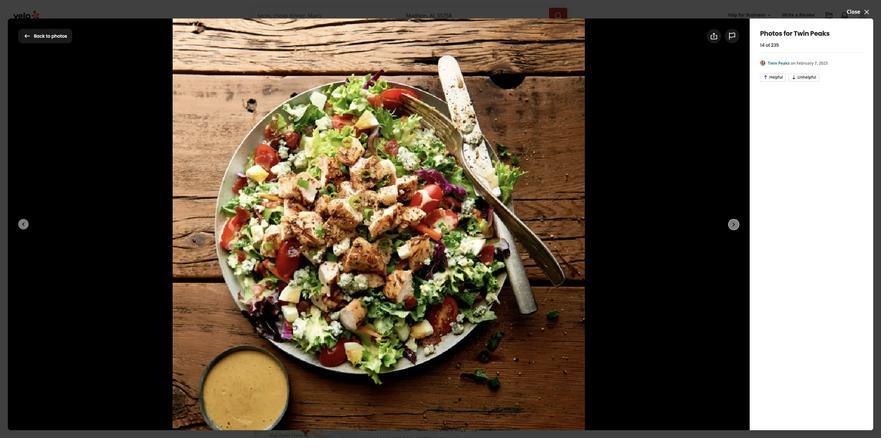 Task type: describe. For each thing, give the bounding box(es) containing it.
24 arrow left v2 image
[[23, 32, 31, 40]]

potatoes,
[[367, 322, 387, 328]]

get for get directions 5901 university dr huntsville, al 35806
[[513, 286, 522, 293]]

35806
[[513, 301, 528, 309]]

restaurants link
[[252, 23, 297, 42]]

add photo
[[330, 197, 357, 205]]

12:00 for tue
[[416, 426, 429, 433]]

helpful
[[769, 75, 783, 80]]

7306
[[537, 267, 549, 274]]

suggest an edit inside location & hours 'element'
[[447, 396, 487, 403]]

share
[[381, 197, 396, 205]]

twinpeaksrestaurant.com
[[513, 249, 581, 256]]

region inside review highlights element
[[249, 299, 503, 365]]

business categories element
[[252, 23, 868, 42]]

twin peaks link
[[768, 60, 791, 66]]

11:00 for tue
[[388, 426, 402, 433]]

2023
[[819, 60, 828, 66]]

menu for full menu
[[342, 250, 357, 257]]

suggest inside location & hours 'element'
[[447, 396, 468, 403]]

review highlights element
[[244, 271, 503, 374]]

0 horizontal spatial photos
[[18, 29, 50, 42]]

24 add photo v2 image
[[707, 32, 715, 40]]

website menu link
[[255, 246, 311, 261]]

yelp for business button
[[725, 9, 775, 21]]

salmon
[[310, 322, 325, 328]]

16 external link v2 image
[[260, 251, 265, 256]]

0 vertical spatial (next
[[322, 160, 336, 167]]

3 photo of twin peaks - huntsville, al, us. image from the left
[[334, 43, 476, 181]]

0 horizontal spatial "
[[310, 329, 311, 335]]

try
[[529, 200, 537, 207]]

" for " our server wore a name badge that said haley and she was from princeton, nj. " in 2 reviews
[[279, 299, 281, 305]]

twin up 2.9 star rating image
[[255, 111, 292, 133]]

24 flag v2 image
[[728, 32, 736, 40]]

services for auto services
[[364, 29, 381, 35]]

location & hours
[[255, 395, 309, 405]]

home services
[[302, 29, 333, 35]]

1 horizontal spatial "
[[449, 299, 451, 305]]

full menu link
[[316, 246, 362, 261]]

tab list containing menu (6)
[[18, 54, 226, 67]]

24 chevron down v2 image for auto services
[[382, 28, 390, 36]]

(1)
[[214, 54, 221, 61]]

2 vertical spatial and
[[396, 346, 404, 352]]

0 horizontal spatial 2
[[318, 329, 321, 335]]

1 horizontal spatial photos
[[760, 29, 782, 38]]

a left timely at the bottom of the page
[[434, 346, 436, 352]]

review
[[290, 197, 306, 205]]

yelp
[[728, 12, 737, 18]]

(yes
[[408, 322, 417, 328]]

2 american from the left
[[381, 150, 406, 157]]

0 vertical spatial 11:00
[[271, 160, 284, 167]]

14
[[760, 42, 765, 48]]

1 photo of twin peaks - huntsville, al, us. image from the left
[[57, 43, 195, 181]]

4 photo of twin peaks - huntsville, al, us. image from the left
[[476, 43, 615, 181]]

ordered
[[283, 322, 301, 328]]

directions for get directions 5901 university dr huntsville, al 35806
[[524, 286, 550, 293]]

&
[[284, 395, 289, 405]]

(134 reviews) link
[[324, 135, 357, 142]]

in 2 reviews button for " i ordered the salmon ( top tier
[[311, 329, 339, 335]]

top
[[328, 322, 336, 328]]

menu for website menu
[[290, 250, 305, 257]]

our
[[281, 299, 289, 305]]

reviews inside in 4 reviews
[[279, 352, 296, 358]]

write a review link
[[255, 194, 312, 208]]

food
[[405, 346, 415, 352]]

2 get directions link from the top
[[513, 286, 550, 293]]

" she provided us with great service, drinks, appetizers, and food came in a timely manner . "
[[279, 346, 474, 352]]

2 , from the left
[[379, 150, 380, 157]]

our
[[538, 200, 547, 207]]

hours
[[363, 161, 373, 167]]

next photo image
[[730, 221, 738, 229]]

review highlights
[[255, 282, 312, 291]]

a inside "element"
[[795, 12, 798, 18]]

i inside ), mashed potatoes, and fries (yes i know there was no vegetables...
[[418, 322, 419, 328]]

24 pencil v2 image inside the "suggest an edit" button
[[543, 323, 551, 330]]

auto services link
[[347, 23, 395, 42]]

server
[[290, 299, 304, 305]]

website menu
[[268, 250, 305, 257]]

1 , from the left
[[334, 150, 336, 157]]

mvps!
[[529, 207, 546, 215]]

mashed
[[349, 322, 366, 328]]

0 vertical spatial 24 share v2 image
[[710, 32, 718, 40]]

badge
[[334, 299, 347, 305]]

for down write a review link
[[784, 29, 793, 38]]

all
[[580, 157, 586, 164]]

business
[[746, 12, 765, 18]]

see hours link
[[352, 160, 376, 168]]

scratch
[[548, 200, 569, 207]]

for inside button
[[739, 12, 745, 18]]

location & hours element
[[244, 385, 512, 438]]

(
[[327, 322, 328, 328]]

open now
[[471, 426, 496, 433]]

menu for menu (6)
[[161, 54, 175, 61]]

24 chevron down v2 image for more
[[413, 28, 421, 36]]

for inside try our scratch menu made for mvps!
[[603, 200, 610, 207]]

full menu
[[332, 250, 357, 257]]

235 for all
[[588, 157, 597, 164]]

open 11:00 am - 12:00 am (next day)
[[255, 160, 348, 167]]

wore
[[305, 299, 315, 305]]

1 horizontal spatial photos
[[598, 157, 616, 164]]

add for add photo
[[330, 197, 341, 205]]

back to photos button
[[18, 29, 72, 43]]

11:00 am - 12:00 am (next day) for mon
[[388, 415, 465, 422]]

2.9
[[316, 135, 323, 142]]

write a review
[[782, 12, 815, 18]]

add photo link
[[314, 194, 363, 208]]

0 vertical spatial and
[[382, 299, 390, 305]]

haley
[[368, 299, 380, 305]]

0 vertical spatial -
[[295, 160, 297, 167]]

1 i from the left
[[281, 322, 282, 328]]

see hours
[[355, 161, 373, 167]]

for right to
[[51, 29, 64, 42]]

0 horizontal spatial photos for twin peaks
[[18, 29, 117, 42]]

suggest inside button
[[553, 323, 573, 330]]

outside
[[193, 54, 213, 61]]

0 vertical spatial 12:00
[[298, 160, 311, 167]]

16 nothelpful v2 image
[[792, 75, 797, 80]]

timely
[[438, 346, 452, 352]]

february
[[797, 60, 814, 66]]

highlights
[[279, 282, 312, 291]]

review inside review highlights element
[[255, 282, 278, 291]]

photo
[[342, 197, 357, 205]]

restaurants
[[257, 29, 282, 35]]

drinks,
[[356, 346, 370, 352]]

24 star v2 image
[[260, 197, 268, 205]]

get for get directions
[[549, 221, 558, 229]]

projects image
[[825, 12, 833, 20]]

website
[[268, 250, 289, 257]]

see all 235 photos
[[569, 157, 616, 164]]

2 horizontal spatial "
[[472, 346, 474, 352]]

she
[[391, 299, 398, 305]]

in 4 reviews button
[[279, 346, 483, 358]]

in 2 reviews button for " our server wore a name badge that said haley and she was from princeton, nj. " in 2 reviews
[[451, 299, 478, 305]]

- for mon
[[413, 415, 414, 422]]

24 chevron down v2 image for home services
[[334, 28, 342, 36]]

see all 235 photos link
[[559, 153, 627, 168]]

add photos link
[[702, 29, 753, 43]]

on
[[791, 60, 796, 66]]

there
[[435, 322, 449, 328]]

now
[[486, 426, 496, 433]]

sports bars link
[[305, 150, 334, 157]]

16 chevron down v2 image
[[767, 13, 772, 18]]

11:00 for mon
[[388, 415, 402, 422]]

(new)
[[363, 150, 379, 157]]

- for tue
[[413, 426, 414, 433]]



Task type: vqa. For each thing, say whether or not it's contained in the screenshot.
the top and
yes



Task type: locate. For each thing, give the bounding box(es) containing it.
see for see hours
[[355, 161, 362, 167]]

haley button
[[368, 299, 380, 305]]

day) for tue
[[455, 426, 465, 433]]

(256) 517-7306
[[513, 267, 549, 274]]

see
[[569, 157, 579, 164], [355, 161, 362, 167]]

region containing "
[[249, 299, 503, 365]]

get down the scratch
[[549, 221, 558, 229]]

review up search photos text box
[[799, 12, 815, 18]]

directions down try our scratch menu made for mvps!
[[560, 221, 585, 229]]

made
[[586, 200, 602, 207]]

1 vertical spatial day)
[[455, 415, 465, 422]]

back to photos
[[34, 33, 67, 39]]

1 vertical spatial 12:00
[[416, 415, 429, 422]]

menu
[[161, 54, 175, 61], [255, 230, 273, 239]]

1 vertical spatial 11:00
[[388, 415, 402, 422]]

arion m. image
[[255, 322, 274, 342]]

and left food
[[396, 346, 404, 352]]

suggest an edit link
[[447, 396, 497, 404]]

unhelpful button
[[789, 74, 819, 82]]

3 " from the top
[[279, 346, 281, 352]]

get directions link up the university
[[513, 286, 550, 293]]

0 vertical spatial "
[[279, 299, 281, 305]]

directions up the university
[[524, 286, 550, 293]]

reviews right nj. at the bottom right
[[461, 299, 478, 305]]

a left review
[[285, 197, 288, 205]]

11:00 down claimed
[[271, 160, 284, 167]]

),
[[345, 322, 347, 328]]

user actions element
[[723, 8, 877, 48]]

1 " from the top
[[279, 299, 281, 305]]

services for home services
[[316, 29, 333, 35]]

1 vertical spatial an
[[469, 396, 475, 403]]

2 down salmon
[[318, 329, 321, 335]]

full
[[332, 250, 340, 257]]

0 vertical spatial write
[[782, 12, 794, 18]]

0 vertical spatial 235
[[771, 42, 779, 48]]

write right 24 star v2 image
[[270, 197, 284, 205]]

" in 2 reviews
[[310, 329, 339, 335]]

1 vertical spatial 235
[[588, 157, 597, 164]]

24 chevron down v2 image right auto services
[[382, 28, 390, 36]]

1 vertical spatial directions
[[524, 286, 550, 293]]

1 vertical spatial write
[[270, 197, 284, 205]]

in 4 reviews
[[279, 346, 483, 358]]

235 right of
[[771, 42, 779, 48]]

0 vertical spatial 11:00 am - 12:00 am (next day)
[[388, 415, 465, 422]]

name
[[320, 299, 332, 305]]

" left the 4
[[472, 346, 474, 352]]

2 vertical spatial 11:00
[[388, 426, 402, 433]]

1 horizontal spatial 2
[[457, 299, 460, 305]]

0 horizontal spatial american
[[337, 150, 362, 157]]

1 horizontal spatial services
[[364, 29, 381, 35]]

24 camera v2 image
[[320, 197, 327, 205]]

2 vertical spatial reviews
[[279, 352, 296, 358]]

directions for get directions
[[560, 221, 585, 229]]

1 vertical spatial 24 pencil v2 image
[[490, 396, 497, 404]]

steven l. image
[[255, 299, 274, 318]]

2 " from the top
[[279, 322, 281, 328]]

get directions link down try our scratch menu made for mvps!
[[513, 218, 621, 232]]

service,
[[339, 346, 355, 352]]

1 services from the left
[[316, 29, 333, 35]]

(6)
[[177, 54, 183, 61]]

open inside location & hours 'element'
[[471, 426, 484, 433]]

in inside in 4 reviews
[[475, 346, 479, 352]]

24 chevron down v2 image right restaurants
[[284, 28, 291, 36]]

2 photo of twin peaks - huntsville, al, us. image from the left
[[195, 43, 334, 181]]

twin right to
[[66, 29, 87, 42]]

in left the 4
[[475, 346, 479, 352]]

review up steven l. image
[[255, 282, 278, 291]]

2.9 star rating image
[[255, 134, 312, 144]]

directions inside get directions 5901 university dr huntsville, al 35806
[[524, 286, 550, 293]]

24 chevron down v2 image inside "auto services" link
[[382, 28, 390, 36]]

0 vertical spatial day)
[[337, 160, 348, 167]]

from
[[409, 299, 419, 305]]

1 vertical spatial 11:00 am - 12:00 am (next day)
[[388, 426, 465, 433]]

review inside write a review link
[[799, 12, 815, 18]]

0 horizontal spatial add
[[330, 197, 341, 205]]

in down " i ordered the salmon ( top tier in the left of the page
[[313, 329, 317, 335]]

appetizers,
[[371, 346, 394, 352]]

16 claim filled v2 image
[[255, 151, 260, 156]]

write a review
[[270, 197, 306, 205]]

notifications image
[[841, 12, 849, 20]]

day)
[[337, 160, 348, 167], [455, 415, 465, 422], [455, 426, 465, 433]]

24 share v2 image inside share button
[[371, 197, 378, 205]]

0 horizontal spatial 24 share v2 image
[[371, 197, 378, 205]]

save button
[[404, 194, 438, 208]]

24 chevron down v2 image inside restaurants link
[[284, 28, 291, 36]]

reviews
[[461, 299, 478, 305], [322, 329, 339, 335], [279, 352, 296, 358]]

24 share v2 image left 24 flag v2 image
[[710, 32, 718, 40]]

i right (yes
[[418, 322, 419, 328]]

0 horizontal spatial review
[[255, 282, 278, 291]]

add for add photos
[[718, 32, 728, 40]]

1 vertical spatial in 2 reviews button
[[311, 329, 339, 335]]

menu element
[[244, 219, 497, 261]]

" for " i ordered the salmon ( top tier
[[279, 322, 281, 328]]

1 horizontal spatial see
[[569, 157, 579, 164]]

(256)
[[513, 267, 526, 274]]

huntsville,
[[561, 294, 587, 301]]

0 vertical spatial get
[[549, 221, 558, 229]]

1 horizontal spatial edit
[[582, 323, 592, 330]]

tue
[[367, 426, 377, 433]]

24 pencil v2 image up now at right bottom
[[490, 396, 497, 404]]

2 11:00 am - 12:00 am (next day) from the top
[[388, 426, 465, 433]]

2 right nj. at the bottom right
[[457, 299, 460, 305]]

2 horizontal spatial photos
[[729, 32, 747, 40]]

16 helpful v2 image
[[763, 75, 768, 80]]

0 vertical spatial add
[[718, 32, 728, 40]]

back
[[34, 33, 45, 39]]

sports
[[305, 150, 321, 157]]

24 chevron down v2 image
[[334, 28, 342, 36], [413, 28, 421, 36]]

yelp for business
[[728, 12, 765, 18]]

edit inside location & hours 'element'
[[477, 396, 487, 403]]

an up "open now"
[[469, 396, 475, 403]]

region
[[249, 299, 503, 365]]

1 24 chevron down v2 image from the left
[[284, 28, 291, 36]]

menu left made
[[570, 200, 585, 207]]

trevor h. image
[[255, 346, 274, 365]]

2 services from the left
[[364, 29, 381, 35]]

write for write a review
[[270, 197, 284, 205]]

services right auto on the left top of page
[[364, 29, 381, 35]]

day) down american (new) link
[[337, 160, 348, 167]]

2 vertical spatial (next
[[440, 426, 453, 433]]

0 vertical spatial 24 pencil v2 image
[[543, 323, 551, 330]]

reviews)
[[336, 135, 357, 142]]

24 chevron down v2 image right more
[[413, 28, 421, 36]]

0 horizontal spatial directions
[[524, 286, 550, 293]]

0 horizontal spatial ,
[[334, 150, 336, 157]]

an inside button
[[574, 323, 580, 330]]

write a review link
[[780, 9, 817, 21]]

see left "hours"
[[355, 161, 362, 167]]

open for open 11:00 am - 12:00 am (next day)
[[255, 160, 268, 167]]

1 vertical spatial -
[[413, 415, 414, 422]]

2 24 chevron down v2 image from the left
[[413, 28, 421, 36]]

close button
[[847, 8, 871, 16]]

24 pencil v2 image inside location & hours 'element'
[[490, 396, 497, 404]]

i
[[281, 322, 282, 328], [418, 322, 419, 328]]

0 horizontal spatial in 2 reviews button
[[311, 329, 339, 335]]

us
[[310, 346, 315, 352]]

0 horizontal spatial get
[[513, 286, 522, 293]]

None search field
[[253, 8, 569, 23]]

0 vertical spatial open
[[255, 160, 268, 167]]

twin
[[794, 29, 809, 38], [66, 29, 87, 42], [768, 60, 777, 66], [255, 111, 292, 133]]

for right made
[[603, 200, 610, 207]]

0 vertical spatial suggest an edit
[[553, 323, 592, 330]]

24 share v2 image left share
[[371, 197, 378, 205]]

0 horizontal spatial suggest
[[447, 396, 468, 403]]

2 vertical spatial "
[[472, 346, 474, 352]]

timely manner button
[[438, 346, 471, 352]]

1 vertical spatial get
[[513, 286, 522, 293]]

1 horizontal spatial suggest an edit
[[553, 323, 592, 330]]

al
[[589, 294, 595, 301]]

get directions
[[549, 221, 585, 229]]

0 horizontal spatial an
[[469, 396, 475, 403]]

suggest an edit inside button
[[553, 323, 592, 330]]

get up 5901
[[513, 286, 522, 293]]

a up search photos text box
[[795, 12, 798, 18]]

1 vertical spatial get directions link
[[513, 286, 550, 293]]

.
[[471, 346, 472, 352]]

24 chevron down v2 image inside "more" link
[[413, 28, 421, 36]]

services right home
[[316, 29, 333, 35]]

photos inside button
[[51, 33, 67, 39]]

menu inside try our scratch menu made for mvps!
[[570, 200, 585, 207]]

menu left (6)
[[161, 54, 175, 61]]

menu right "website"
[[290, 250, 305, 257]]

2 vertical spatial day)
[[455, 426, 465, 433]]

0 vertical spatial review
[[799, 12, 815, 18]]

0 vertical spatial directions
[[560, 221, 585, 229]]

0 vertical spatial an
[[574, 323, 580, 330]]

0 horizontal spatial open
[[255, 160, 268, 167]]

with
[[316, 346, 325, 352]]

in right nj. at the bottom right
[[452, 299, 456, 305]]

" down " i ordered the salmon ( top tier in the left of the page
[[310, 329, 311, 335]]

24 close v2 image
[[863, 8, 871, 16]]

11:00 am - 12:00 am (next day) for tue
[[388, 426, 465, 433]]

twin up 'helpful' button
[[768, 60, 777, 66]]

write for write a review
[[782, 12, 794, 18]]

5 photo of twin peaks - huntsville, al, us. image from the left
[[615, 43, 753, 181]]

great
[[327, 346, 338, 352]]

and left fries
[[388, 322, 396, 328]]

provided
[[290, 346, 309, 352]]

more
[[401, 29, 412, 35]]

day) down suggest an edit link
[[455, 415, 465, 422]]

5901
[[513, 294, 525, 301]]

reviews down she
[[279, 352, 296, 358]]

2 horizontal spatial menu
[[570, 200, 585, 207]]

0 horizontal spatial 235
[[588, 157, 597, 164]]

add photos
[[718, 32, 747, 40]]

came
[[416, 346, 427, 352]]

0 horizontal spatial edit
[[477, 396, 487, 403]]

1 american from the left
[[337, 150, 362, 157]]

previous photo image
[[20, 221, 27, 228]]

get inside get directions 5901 university dr huntsville, al 35806
[[513, 286, 522, 293]]

(134
[[324, 135, 335, 142]]

0 horizontal spatial suggest an edit
[[447, 396, 487, 403]]

0 horizontal spatial services
[[316, 29, 333, 35]]

0 horizontal spatial 24 pencil v2 image
[[490, 396, 497, 404]]

hours
[[290, 395, 309, 405]]

reviews down the top at the left
[[322, 329, 339, 335]]

2 vertical spatial "
[[279, 346, 281, 352]]

university
[[527, 294, 552, 301]]

1 vertical spatial suggest an edit
[[447, 396, 487, 403]]

tab list
[[18, 54, 226, 67]]

to
[[46, 33, 50, 39]]

and inside ), mashed potatoes, and fries (yes i know there was no vegetables...
[[388, 322, 396, 328]]

" for " she provided us with great service, drinks, appetizers, and food came in a timely manner . "
[[279, 346, 281, 352]]

0 vertical spatial edit
[[582, 323, 592, 330]]

outside (1)
[[193, 54, 221, 61]]

and left she
[[382, 299, 390, 305]]

Search photos text field
[[757, 29, 863, 42]]

(next for tue
[[440, 426, 453, 433]]

0 vertical spatial suggest
[[553, 323, 573, 330]]

add right 24 camera v2 icon
[[330, 197, 341, 205]]

2 i from the left
[[418, 322, 419, 328]]

menu inside tab list
[[161, 54, 175, 61]]

edit up "open now"
[[477, 396, 487, 403]]

twin down write a review link
[[794, 29, 809, 38]]

1 horizontal spatial an
[[574, 323, 580, 330]]

235 right all
[[588, 157, 597, 164]]

1 vertical spatial (next
[[440, 415, 453, 422]]

0 vertical spatial menu
[[161, 54, 175, 61]]

24 pencil v2 image down get directions 5901 university dr huntsville, al 35806
[[543, 323, 551, 330]]

1 horizontal spatial write
[[782, 12, 794, 18]]

1 horizontal spatial menu
[[255, 230, 273, 239]]

am
[[286, 160, 294, 167], [313, 160, 321, 167], [403, 415, 411, 422], [430, 415, 438, 422], [403, 426, 411, 433], [430, 426, 438, 433]]

an inside location & hours 'element'
[[469, 396, 475, 403]]

1 horizontal spatial menu
[[342, 250, 357, 257]]

" right princeton,
[[449, 299, 451, 305]]

map image
[[255, 412, 357, 438]]

in 2 reviews button right nj. at the bottom right
[[451, 299, 478, 305]]

photos right all
[[598, 157, 616, 164]]

manner
[[453, 346, 471, 352]]

american
[[337, 150, 362, 157], [381, 150, 406, 157]]

24 chevron down v2 image for restaurants
[[284, 28, 291, 36]]

1 vertical spatial 24 share v2 image
[[371, 197, 378, 205]]

a right wore
[[317, 299, 319, 305]]

edit inside button
[[582, 323, 592, 330]]

1 get directions link from the top
[[513, 218, 621, 232]]

2 horizontal spatial reviews
[[461, 299, 478, 305]]

1 horizontal spatial 24 chevron down v2 image
[[413, 28, 421, 36]]

" down review highlights
[[279, 299, 281, 305]]

7,
[[815, 60, 818, 66]]

0 vertical spatial get directions link
[[513, 218, 621, 232]]

said
[[358, 299, 366, 305]]

save
[[420, 197, 433, 205]]

1 horizontal spatial 24 pencil v2 image
[[543, 323, 551, 330]]

0 horizontal spatial see
[[355, 161, 362, 167]]

0 horizontal spatial menu
[[290, 250, 305, 257]]

235 for of
[[771, 42, 779, 48]]

write right 16 chevron down v2 icon
[[782, 12, 794, 18]]

tier
[[337, 322, 345, 328]]

get directions link
[[513, 218, 621, 232], [513, 286, 550, 293]]

open down '16 claim filled v2' "icon"
[[255, 160, 268, 167]]

11:00 right mon
[[388, 415, 402, 422]]

1 24 chevron down v2 image from the left
[[334, 28, 342, 36]]

sports bars , american (new) , american (traditional)
[[305, 150, 440, 157]]

0 horizontal spatial 24 chevron down v2 image
[[334, 28, 342, 36]]

14 of 235
[[760, 42, 779, 48]]

24 chevron down v2 image
[[284, 28, 291, 36], [382, 28, 390, 36]]

i left ordered
[[281, 322, 282, 328]]

edit
[[582, 323, 592, 330], [477, 396, 487, 403]]

1 horizontal spatial 235
[[771, 42, 779, 48]]

photos right to
[[51, 33, 67, 39]]

1 vertical spatial reviews
[[322, 329, 339, 335]]

4
[[480, 346, 483, 352]]

0 horizontal spatial menu
[[161, 54, 175, 61]]

an
[[574, 323, 580, 330], [469, 396, 475, 403]]

1 vertical spatial and
[[388, 322, 396, 328]]

menu up "16 external link v2" image at left
[[255, 230, 273, 239]]

twin peaks on february 7, 2023
[[768, 60, 828, 66]]

" right trevor h. image
[[279, 346, 281, 352]]

day) for mon
[[455, 415, 465, 422]]

open left now at right bottom
[[471, 426, 484, 433]]

24 chevron down v2 image left auto on the left top of page
[[334, 28, 342, 36]]

0 vertical spatial reviews
[[461, 299, 478, 305]]

of
[[766, 42, 770, 48]]

photo of twin peaks - huntsville, al, us. image
[[57, 43, 195, 181], [195, 43, 334, 181], [334, 43, 476, 181], [476, 43, 615, 181], [615, 43, 753, 181]]

menu for menu
[[255, 230, 273, 239]]

american down reviews)
[[337, 150, 362, 157]]

in 2 reviews button down (
[[311, 329, 339, 335]]

that
[[348, 299, 357, 305]]

1 vertical spatial "
[[279, 322, 281, 328]]

0 vertical spatial "
[[449, 299, 451, 305]]

edit down al
[[582, 323, 592, 330]]

0 horizontal spatial photos
[[51, 33, 67, 39]]

see left all
[[569, 157, 579, 164]]

1 horizontal spatial get
[[549, 221, 558, 229]]

american right (new)
[[381, 150, 406, 157]]

1 horizontal spatial directions
[[560, 221, 585, 229]]

see for see all 235 photos
[[569, 157, 579, 164]]

1 vertical spatial "
[[310, 329, 311, 335]]

" our server wore a name badge that said haley and she was from princeton, nj. " in 2 reviews
[[279, 299, 478, 305]]

11:00 right tue
[[388, 426, 402, 433]]

1 horizontal spatial photos for twin peaks
[[760, 29, 830, 38]]

an down huntsville,
[[574, 323, 580, 330]]

vegetables...
[[279, 329, 310, 335]]

(next for mon
[[440, 415, 453, 422]]

search image
[[554, 12, 562, 20]]

1 vertical spatial suggest
[[447, 396, 468, 403]]

write inside user actions "element"
[[782, 12, 794, 18]]

"
[[449, 299, 451, 305], [310, 329, 311, 335], [472, 346, 474, 352]]

photos down yelp
[[729, 32, 747, 40]]

1 horizontal spatial 24 share v2 image
[[710, 32, 718, 40]]

1 horizontal spatial add
[[718, 32, 728, 40]]

in right came
[[429, 346, 433, 352]]

24 share v2 image
[[710, 32, 718, 40], [371, 197, 378, 205]]

photos
[[729, 32, 747, 40], [51, 33, 67, 39], [598, 157, 616, 164]]

1 vertical spatial review
[[255, 282, 278, 291]]

photos for twin peaks
[[760, 29, 830, 38], [18, 29, 117, 42]]

2 24 chevron down v2 image from the left
[[382, 28, 390, 36]]

12:00 for mon
[[416, 415, 429, 422]]

menu right full at bottom
[[342, 250, 357, 257]]

get
[[549, 221, 558, 229], [513, 286, 522, 293]]

0 vertical spatial 2
[[457, 299, 460, 305]]

" i ordered the salmon ( top tier
[[279, 322, 345, 328]]

for
[[739, 12, 745, 18], [784, 29, 793, 38], [51, 29, 64, 42], [603, 200, 610, 207]]

" left ordered
[[279, 322, 281, 328]]

day) left "open now"
[[455, 426, 465, 433]]

in 2 reviews button
[[451, 299, 478, 305], [311, 329, 339, 335]]

1 vertical spatial edit
[[477, 396, 487, 403]]

24 menu v2 image
[[321, 249, 329, 257]]

for right yelp
[[739, 12, 745, 18]]

24 save outline v2 image
[[410, 197, 417, 205]]

1 vertical spatial open
[[471, 426, 484, 433]]

add left 24 flag v2 image
[[718, 32, 728, 40]]

open for open now
[[471, 426, 484, 433]]

1 11:00 am - 12:00 am (next day) from the top
[[388, 415, 465, 422]]

top tier button
[[328, 322, 345, 328]]

24 pencil v2 image
[[543, 323, 551, 330], [490, 396, 497, 404]]

$$
[[290, 150, 296, 157]]

24 chevron down v2 image inside home services link
[[334, 28, 342, 36]]



